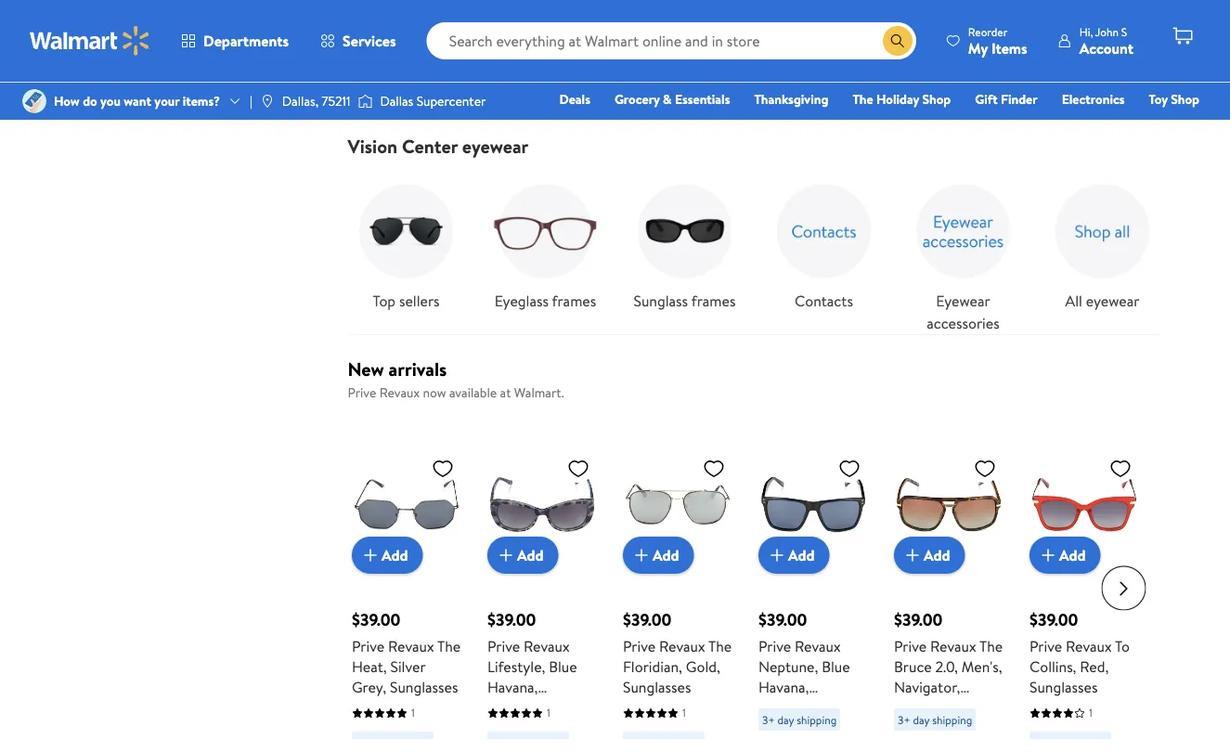 Task type: describe. For each thing, give the bounding box(es) containing it.
s
[[1122, 24, 1128, 39]]

now for our
[[410, 75, 434, 93]]

prive for $39.00 prive revaux to collins, red, sunglasses
[[1030, 636, 1063, 656]]

3+ day shipping
[[898, 711, 972, 727]]

|
[[250, 92, 253, 110]]

shop now for today
[[797, 75, 852, 93]]

shop down order
[[797, 75, 825, 93]]

revaux for $39.00 prive revaux the heat, silver grey, sunglasses
[[388, 636, 434, 656]]

shop down services dropdown button
[[379, 75, 407, 93]]

next slide for product carousel list image
[[1102, 566, 1147, 611]]

sunglasses for $39.00 prive revaux neptune, blue havana, sunglasses 3+ day shipping
[[759, 697, 827, 717]]

revaux for $39.00 prive revaux the floridian, gold, sunglasses
[[659, 636, 705, 656]]

add for prive revaux neptune, blue havana, sunglasses
[[788, 544, 815, 565]]

finder
[[1002, 90, 1038, 108]]

want
[[124, 92, 151, 110]]

red,
[[1080, 656, 1109, 677]]

now for today
[[828, 75, 852, 93]]

your
[[155, 92, 180, 110]]

fashion
[[919, 116, 962, 134]]

&
[[663, 90, 672, 108]]

toy shop link
[[1141, 89, 1209, 109]]

add button for prive revaux the floridian, gold, sunglasses
[[623, 536, 694, 573]]

grocery & essentials link
[[607, 89, 739, 109]]

do
[[83, 92, 97, 110]]

john
[[1096, 24, 1119, 39]]

items?
[[183, 92, 220, 110]]

sunglasses for $39.00 prive revaux the floridian, gold, sunglasses
[[623, 677, 691, 697]]

bruce
[[894, 656, 932, 677]]

insurance services
[[125, 8, 229, 26]]

heat,
[[352, 656, 387, 677]]

accessories
[[927, 313, 1000, 333]]

walmart.
[[514, 383, 564, 402]]

prive revaux the floridian, gold, sunglasses image
[[623, 449, 732, 559]]

eyeglass frames
[[495, 291, 597, 311]]

add to favorites list, prive revaux the bruce 2.0, men's, navigator, havana, sunglasses image
[[974, 456, 996, 480]]

fashion link
[[911, 115, 971, 135]]

at
[[500, 383, 511, 402]]

0 horizontal spatial eyewear
[[462, 133, 529, 159]]

my
[[969, 38, 988, 58]]

$39.00 prive revaux the heat, silver grey, sunglasses
[[352, 608, 460, 697]]

browse
[[363, 18, 404, 37]]

$39.00 prive revaux lifestyle, blue havana, sunglasses
[[487, 608, 577, 717]]

prive revaux the bruce 2.0, men's, navigator, havana, sunglasses image
[[894, 449, 1004, 559]]

add to favorites list, prive revaux to collins, red, sunglasses image
[[1110, 456, 1132, 480]]

add to favorites list, prive revaux the floridian, gold, sunglasses image
[[703, 456, 725, 480]]

holiday
[[877, 90, 920, 108]]

add for prive revaux the floridian, gold, sunglasses
[[653, 544, 679, 565]]

registry link
[[978, 115, 1042, 135]]

lifestyle,
[[487, 656, 545, 677]]

prive for $39.00 prive revaux the floridian, gold, sunglasses
[[623, 636, 656, 656]]

the for $39.00 prive revaux the bruce 2.0, men's, navigator, havana, sunglasses
[[980, 636, 1003, 656]]

grey,
[[352, 677, 386, 697]]

walmart+ link
[[1136, 115, 1209, 135]]

services button
[[305, 19, 412, 63]]

sunglasses for $39.00 prive revaux lifestyle, blue havana, sunglasses
[[487, 697, 556, 717]]

walmart insurance services image
[[73, 0, 110, 35]]

eyewear accessories
[[927, 291, 1000, 333]]

departments
[[203, 31, 289, 51]]

frames for sunglass frames
[[692, 291, 736, 311]]

browse our selection of eyewear.
[[363, 18, 547, 37]]

supercenter
[[417, 92, 486, 110]]

prive inside the new arrivals prive revaux now available at walmart.
[[348, 383, 377, 402]]

2 product group from the left
[[487, 412, 597, 739]]

center
[[402, 133, 458, 159]]

$39.00 prive revaux the floridian, gold, sunglasses
[[623, 608, 732, 697]]

sunglasses inside $39.00 prive revaux the bruce 2.0, men's, navigator, havana, sunglasses
[[894, 717, 962, 738]]

shop inside the toy shop home
[[1172, 90, 1200, 108]]

4 product group from the left
[[759, 412, 868, 739]]

$39.00 for $39.00 prive revaux the bruce 2.0, men's, navigator, havana, sunglasses
[[894, 608, 943, 631]]

$39.00 for $39.00 prive revaux the heat, silver grey, sunglasses
[[352, 608, 400, 631]]

dallas
[[380, 92, 414, 110]]

contacts link
[[766, 173, 883, 312]]

silver
[[390, 656, 425, 677]]

new arrivals prive revaux now available at walmart.
[[348, 356, 564, 402]]

you
[[100, 92, 121, 110]]

6 product group from the left
[[1030, 412, 1139, 739]]

1 for $39.00 prive revaux lifestyle, blue havana, sunglasses
[[547, 704, 550, 720]]

navigator,
[[894, 677, 960, 697]]

2 3+ from the left
[[898, 711, 911, 727]]

sellers
[[399, 291, 440, 311]]

selection
[[429, 18, 480, 37]]

hi,
[[1080, 24, 1094, 39]]

prive for $39.00 prive revaux lifestyle, blue havana, sunglasses
[[487, 636, 520, 656]]

speedy
[[872, 18, 911, 37]]

1 horizontal spatial eyewear
[[1087, 291, 1140, 311]]

walmart image
[[30, 26, 150, 56]]

sunglass frames
[[634, 291, 736, 311]]

sunglass frames link
[[627, 173, 744, 312]]

add to favorites list, prive revaux neptune, blue havana, sunglasses image
[[838, 456, 861, 480]]

prive revaux the heat, silver grey, sunglasses image
[[352, 449, 461, 559]]

sunglasses inside $39.00 prive revaux the heat, silver grey, sunglasses
[[390, 677, 458, 697]]

vision center eyewear
[[348, 133, 529, 159]]

prive revaux lifestyle, blue havana, sunglasses image
[[487, 449, 597, 559]]

all eyewear
[[1066, 291, 1140, 311]]

to
[[1115, 636, 1130, 656]]

contacts
[[795, 291, 854, 311]]

services inside dropdown button
[[343, 31, 396, 51]]

top sellers
[[373, 291, 440, 311]]

gift
[[976, 90, 998, 108]]

dallas,
[[282, 92, 319, 110]]

75211
[[322, 92, 351, 110]]

add button for prive revaux the bruce 2.0, men's, navigator, havana, sunglasses
[[894, 536, 965, 573]]

shipping inside $39.00 prive revaux neptune, blue havana, sunglasses 3+ day shipping
[[797, 711, 837, 727]]

add button for prive revaux the heat, silver grey, sunglasses
[[352, 536, 423, 573]]

$39.00 for $39.00 prive revaux neptune, blue havana, sunglasses 3+ day shipping
[[759, 608, 807, 631]]

sunglass
[[634, 291, 688, 311]]

add to cart image for prive revaux the heat, silver grey, sunglasses
[[359, 544, 381, 566]]

revaux for $39.00 prive revaux lifestyle, blue havana, sunglasses
[[524, 636, 570, 656]]

3+ inside $39.00 prive revaux neptune, blue havana, sunglasses 3+ day shipping
[[762, 711, 775, 727]]

registry
[[986, 116, 1034, 134]]

frames for eyeglass frames
[[552, 291, 597, 311]]

shop inside the holiday shop link
[[923, 90, 952, 108]]

$39.00 for $39.00 prive revaux the floridian, gold, sunglasses
[[623, 608, 672, 631]]

collins,
[[1030, 656, 1077, 677]]

our
[[407, 18, 426, 37]]

eyeglass frames link
[[487, 173, 604, 312]]

$39.00 for $39.00 prive revaux lifestyle, blue havana, sunglasses
[[487, 608, 536, 631]]

floridian,
[[623, 656, 682, 677]]

$39.00 prive revaux the bruce 2.0, men's, navigator, havana, sunglasses
[[894, 608, 1003, 738]]



Task type: vqa. For each thing, say whether or not it's contained in the screenshot.
Toy Shop link
yes



Task type: locate. For each thing, give the bounding box(es) containing it.
add to cart image for prive revaux neptune, blue havana, sunglasses
[[766, 544, 788, 566]]

shop now for our
[[379, 75, 434, 93]]

add button for prive revaux neptune, blue havana, sunglasses
[[759, 536, 830, 573]]

shop
[[379, 75, 407, 93], [797, 75, 825, 93], [923, 90, 952, 108], [1172, 90, 1200, 108]]

1 horizontal spatial shop now
[[797, 75, 852, 93]]

shop right toy
[[1172, 90, 1200, 108]]

blue
[[549, 656, 577, 677], [822, 656, 850, 677]]

1 for $39.00 prive revaux the heat, silver grey, sunglasses
[[411, 704, 415, 720]]

2 frames from the left
[[692, 291, 736, 311]]

blue inside $39.00 prive revaux neptune, blue havana, sunglasses 3+ day shipping
[[822, 656, 850, 677]]

1 horizontal spatial  image
[[260, 94, 275, 109]]

the holiday shop link
[[845, 89, 960, 109]]

4 add to cart image from the left
[[902, 544, 924, 566]]

now down our
[[410, 75, 434, 93]]

the for $39.00 prive revaux the floridian, gold, sunglasses
[[708, 636, 732, 656]]

insurance
[[125, 8, 180, 26]]

for
[[852, 18, 869, 37]]

services
[[183, 8, 229, 26], [343, 31, 396, 51]]

delivery.
[[915, 18, 961, 37]]

gift finder
[[976, 90, 1038, 108]]

electronics link
[[1054, 89, 1134, 109]]

add to favorites list, prive revaux lifestyle, blue havana, sunglasses image
[[567, 456, 589, 480]]

the right silver
[[437, 636, 460, 656]]

6 add from the left
[[1059, 544, 1086, 565]]

revaux inside $39.00 prive revaux to collins, red, sunglasses
[[1066, 636, 1112, 656]]

order
[[781, 18, 815, 37]]

$39.00 inside $39.00 prive revaux the floridian, gold, sunglasses
[[623, 608, 672, 631]]

list item containing browse our selection of eyewear.
[[337, 0, 755, 112]]

0 vertical spatial services
[[183, 8, 229, 26]]

$39.00 for $39.00 prive revaux to collins, red, sunglasses
[[1030, 608, 1079, 631]]

prive for $39.00 prive revaux neptune, blue havana, sunglasses 3+ day shipping
[[759, 636, 791, 656]]

the inside $39.00 prive revaux the floridian, gold, sunglasses
[[708, 636, 732, 656]]

 image right '|'
[[260, 94, 275, 109]]

list
[[337, 0, 1173, 112], [337, 158, 1173, 334]]

1 3+ from the left
[[762, 711, 775, 727]]

shop now down our
[[379, 75, 434, 93]]

add for prive revaux the heat, silver grey, sunglasses
[[381, 544, 408, 565]]

1 day from the left
[[778, 711, 794, 727]]

1 horizontal spatial 3+
[[898, 711, 911, 727]]

services up departments
[[183, 8, 229, 26]]

1 blue from the left
[[549, 656, 577, 677]]

prive for $39.00 prive revaux the heat, silver grey, sunglasses
[[352, 636, 384, 656]]

1 horizontal spatial frames
[[692, 291, 736, 311]]

3 add to cart image from the left
[[766, 544, 788, 566]]

0 horizontal spatial shipping
[[797, 711, 837, 727]]

prive inside $39.00 prive revaux neptune, blue havana, sunglasses 3+ day shipping
[[759, 636, 791, 656]]

5 $39.00 from the left
[[894, 608, 943, 631]]

$39.00 up neptune,
[[759, 608, 807, 631]]

eyewear
[[462, 133, 529, 159], [1087, 291, 1140, 311]]

add for prive revaux lifestyle, blue havana, sunglasses
[[517, 544, 544, 565]]

frames
[[552, 291, 597, 311], [692, 291, 736, 311]]

2.0,
[[936, 656, 958, 677]]

prive inside $39.00 prive revaux the heat, silver grey, sunglasses
[[352, 636, 384, 656]]

eyewear right all
[[1087, 291, 1140, 311]]

the holiday shop
[[853, 90, 952, 108]]

 image
[[22, 89, 46, 113], [260, 94, 275, 109]]

$39.00 up bruce
[[894, 608, 943, 631]]

gift finder link
[[967, 89, 1047, 109]]

havana,
[[487, 677, 538, 697], [759, 677, 809, 697], [894, 697, 945, 717]]

4 add button from the left
[[759, 536, 830, 573]]

Search search field
[[427, 22, 917, 59]]

one
[[1058, 116, 1086, 134]]

1 list from the top
[[337, 0, 1173, 112]]

1 add from the left
[[381, 544, 408, 565]]

thanksgiving
[[755, 90, 829, 108]]

2 shop now from the left
[[797, 75, 852, 93]]

revaux inside $39.00 prive revaux the floridian, gold, sunglasses
[[659, 636, 705, 656]]

3 add from the left
[[653, 544, 679, 565]]

$39.00 up floridian,
[[623, 608, 672, 631]]

the up home
[[853, 90, 874, 108]]

2 blue from the left
[[822, 656, 850, 677]]

neptune,
[[759, 656, 818, 677]]

sunglasses
[[390, 677, 458, 697], [623, 677, 691, 697], [1030, 677, 1098, 697], [487, 697, 556, 717], [759, 697, 827, 717], [894, 717, 962, 738]]

list item
[[337, 0, 755, 112], [755, 0, 1173, 112]]

0 horizontal spatial services
[[183, 8, 229, 26]]

$39.00 prive revaux to collins, red, sunglasses
[[1030, 608, 1130, 697]]

2 shipping from the left
[[932, 711, 972, 727]]

sunglasses inside $39.00 prive revaux the floridian, gold, sunglasses
[[623, 677, 691, 697]]

prive revaux to collins, red, sunglasses image
[[1030, 449, 1139, 559]]

deals link
[[551, 89, 599, 109]]

1 vertical spatial list
[[337, 158, 1173, 334]]

havana, inside '$39.00 prive revaux lifestyle, blue havana, sunglasses'
[[487, 677, 538, 697]]

add to cart image for $39.00
[[1037, 544, 1059, 566]]

shop now down today
[[797, 75, 852, 93]]

3 add button from the left
[[623, 536, 694, 573]]

day down navigator,
[[913, 711, 930, 727]]

thanksgiving link
[[746, 89, 837, 109]]

2 list from the top
[[337, 158, 1173, 334]]

 image for how do you want your items?
[[22, 89, 46, 113]]

eyewear down supercenter
[[462, 133, 529, 159]]

prive for $39.00 prive revaux the bruce 2.0, men's, navigator, havana, sunglasses
[[894, 636, 927, 656]]

2 horizontal spatial havana,
[[894, 697, 945, 717]]

eyewear accessories link
[[905, 173, 1022, 334]]

frames right eyeglass
[[552, 291, 597, 311]]

1 shipping from the left
[[797, 711, 837, 727]]

5 add from the left
[[924, 544, 950, 565]]

order today for speedy delivery.
[[781, 18, 961, 37]]

list containing top sellers
[[337, 158, 1173, 334]]

reorder my items
[[969, 24, 1028, 58]]

sunglasses inside $39.00 prive revaux neptune, blue havana, sunglasses 3+ day shipping
[[759, 697, 827, 717]]

blue for $39.00 prive revaux neptune, blue havana, sunglasses 3+ day shipping
[[822, 656, 850, 677]]

how do you want your items?
[[54, 92, 220, 110]]

 image
[[358, 92, 373, 111]]

list item containing order today for speedy delivery.
[[755, 0, 1173, 112]]

2 1 from the left
[[547, 704, 550, 720]]

4 1 from the left
[[1089, 704, 1093, 720]]

blue inside '$39.00 prive revaux lifestyle, blue havana, sunglasses'
[[549, 656, 577, 677]]

add to cart image for prive revaux the bruce 2.0, men's, navigator, havana, sunglasses
[[902, 544, 924, 566]]

available
[[450, 383, 497, 402]]

shipping down navigator,
[[932, 711, 972, 727]]

prive
[[348, 383, 377, 402], [352, 636, 384, 656], [487, 636, 520, 656], [623, 636, 656, 656], [759, 636, 791, 656], [894, 636, 927, 656], [1030, 636, 1063, 656]]

services left our
[[343, 31, 396, 51]]

shop up fashion link
[[923, 90, 952, 108]]

the inside $39.00 prive revaux the heat, silver grey, sunglasses
[[437, 636, 460, 656]]

top sellers link
[[348, 173, 465, 312]]

0 horizontal spatial shop now
[[379, 75, 434, 93]]

add button
[[352, 536, 423, 573], [487, 536, 558, 573], [623, 536, 694, 573], [759, 536, 830, 573], [894, 536, 965, 573], [1030, 536, 1101, 573]]

add to cart image for prive revaux lifestyle, blue havana, sunglasses
[[495, 544, 517, 566]]

product group
[[352, 412, 461, 739], [487, 412, 597, 739], [623, 412, 732, 739], [759, 412, 868, 739], [894, 412, 1004, 739], [1030, 412, 1139, 739]]

all
[[1066, 291, 1083, 311]]

toy shop home
[[861, 90, 1200, 134]]

$39.00 inside '$39.00 prive revaux lifestyle, blue havana, sunglasses'
[[487, 608, 536, 631]]

1 horizontal spatial day
[[913, 711, 930, 727]]

2 list item from the left
[[755, 0, 1173, 112]]

now inside the new arrivals prive revaux now available at walmart.
[[423, 383, 446, 402]]

sunglasses inside '$39.00 prive revaux lifestyle, blue havana, sunglasses'
[[487, 697, 556, 717]]

men's,
[[962, 656, 1002, 677]]

3+
[[762, 711, 775, 727], [898, 711, 911, 727]]

now down today
[[828, 75, 852, 93]]

6 $39.00 from the left
[[1030, 608, 1079, 631]]

revaux inside $39.00 prive revaux the heat, silver grey, sunglasses
[[388, 636, 434, 656]]

1 horizontal spatial services
[[343, 31, 396, 51]]

1 product group from the left
[[352, 412, 461, 739]]

prive inside '$39.00 prive revaux lifestyle, blue havana, sunglasses'
[[487, 636, 520, 656]]

essentials
[[675, 90, 731, 108]]

vision
[[348, 133, 398, 159]]

the right floridian,
[[708, 636, 732, 656]]

revaux for $39.00 prive revaux neptune, blue havana, sunglasses 3+ day shipping
[[795, 636, 841, 656]]

4 $39.00 from the left
[[759, 608, 807, 631]]

reorder
[[969, 24, 1008, 39]]

havana, for $39.00 prive revaux neptune, blue havana, sunglasses 3+ day shipping
[[759, 677, 809, 697]]

add button for prive revaux lifestyle, blue havana, sunglasses
[[487, 536, 558, 573]]

1 horizontal spatial havana,
[[759, 677, 809, 697]]

add to favorites list, prive revaux the heat, silver grey, sunglasses image
[[432, 456, 454, 480]]

grocery
[[615, 90, 660, 108]]

1 frames from the left
[[552, 291, 597, 311]]

revaux inside '$39.00 prive revaux lifestyle, blue havana, sunglasses'
[[524, 636, 570, 656]]

0 horizontal spatial blue
[[549, 656, 577, 677]]

1 shop now from the left
[[379, 75, 434, 93]]

$39.00 inside $39.00 prive revaux neptune, blue havana, sunglasses 3+ day shipping
[[759, 608, 807, 631]]

frames right sunglass
[[692, 291, 736, 311]]

prive revaux neptune, blue havana, sunglasses image
[[759, 449, 868, 559]]

$39.00
[[352, 608, 400, 631], [487, 608, 536, 631], [623, 608, 672, 631], [759, 608, 807, 631], [894, 608, 943, 631], [1030, 608, 1079, 631]]

 image left how
[[22, 89, 46, 113]]

sunglasses for $39.00 prive revaux to collins, red, sunglasses
[[1030, 677, 1098, 697]]

home link
[[852, 115, 903, 135]]

day inside $39.00 prive revaux neptune, blue havana, sunglasses 3+ day shipping
[[778, 711, 794, 727]]

how
[[54, 92, 80, 110]]

3+ down navigator,
[[898, 711, 911, 727]]

arrivals
[[389, 356, 447, 382]]

eyeglass
[[495, 291, 549, 311]]

day down neptune,
[[778, 711, 794, 727]]

revaux for $39.00 prive revaux to collins, red, sunglasses
[[1066, 636, 1112, 656]]

1 vertical spatial services
[[343, 31, 396, 51]]

revaux inside $39.00 prive revaux neptune, blue havana, sunglasses 3+ day shipping
[[795, 636, 841, 656]]

1 1 from the left
[[411, 704, 415, 720]]

electronics
[[1062, 90, 1126, 108]]

walmart+
[[1145, 116, 1200, 134]]

prive inside $39.00 prive revaux the bruce 2.0, men's, navigator, havana, sunglasses
[[894, 636, 927, 656]]

top
[[373, 291, 396, 311]]

grocery & essentials
[[615, 90, 731, 108]]

$39.00 up collins, at bottom
[[1030, 608, 1079, 631]]

add to cart image
[[359, 544, 381, 566], [630, 544, 653, 566], [766, 544, 788, 566], [902, 544, 924, 566]]

$39.00 inside $39.00 prive revaux the bruce 2.0, men's, navigator, havana, sunglasses
[[894, 608, 943, 631]]

blue right lifestyle,
[[549, 656, 577, 677]]

revaux for $39.00 prive revaux the bruce 2.0, men's, navigator, havana, sunglasses
[[930, 636, 976, 656]]

$39.00 inside $39.00 prive revaux the heat, silver grey, sunglasses
[[352, 608, 400, 631]]

add for prive revaux the bruce 2.0, men's, navigator, havana, sunglasses
[[924, 544, 950, 565]]

2 $39.00 from the left
[[487, 608, 536, 631]]

dallas, 75211
[[282, 92, 351, 110]]

$39.00 up heat,
[[352, 608, 400, 631]]

revaux inside the new arrivals prive revaux now available at walmart.
[[380, 383, 420, 402]]

revaux inside $39.00 prive revaux the bruce 2.0, men's, navigator, havana, sunglasses
[[930, 636, 976, 656]]

sunglasses inside $39.00 prive revaux to collins, red, sunglasses
[[1030, 677, 1098, 697]]

1 $39.00 from the left
[[352, 608, 400, 631]]

$39.00 inside $39.00 prive revaux to collins, red, sunglasses
[[1030, 608, 1079, 631]]

0 horizontal spatial  image
[[22, 89, 46, 113]]

shipping down neptune,
[[797, 711, 837, 727]]

3+ down neptune,
[[762, 711, 775, 727]]

$39.00 up lifestyle,
[[487, 608, 536, 631]]

havana, for $39.00 prive revaux lifestyle, blue havana, sunglasses
[[487, 677, 538, 697]]

prive inside $39.00 prive revaux to collins, red, sunglasses
[[1030, 636, 1063, 656]]

1 add to cart image from the left
[[495, 544, 517, 566]]

dallas supercenter
[[380, 92, 486, 110]]

havana, inside $39.00 prive revaux the bruce 2.0, men's, navigator, havana, sunglasses
[[894, 697, 945, 717]]

add to cart image for prive revaux the floridian, gold, sunglasses
[[630, 544, 653, 566]]

blue for $39.00 prive revaux lifestyle, blue havana, sunglasses
[[549, 656, 577, 677]]

one debit link
[[1049, 115, 1129, 135]]

3 product group from the left
[[623, 412, 732, 739]]

the right the 2.0,
[[980, 636, 1003, 656]]

debit
[[1089, 116, 1121, 134]]

hi, john s account
[[1080, 24, 1134, 58]]

havana, inside $39.00 prive revaux neptune, blue havana, sunglasses 3+ day shipping
[[759, 677, 809, 697]]

gold,
[[686, 656, 720, 677]]

all eyewear link
[[1045, 173, 1162, 312]]

0 horizontal spatial day
[[778, 711, 794, 727]]

6 add button from the left
[[1030, 536, 1101, 573]]

$39.00 prive revaux neptune, blue havana, sunglasses 3+ day shipping
[[759, 608, 850, 727]]

prive inside $39.00 prive revaux the floridian, gold, sunglasses
[[623, 636, 656, 656]]

5 product group from the left
[[894, 412, 1004, 739]]

now down arrivals
[[423, 383, 446, 402]]

1 horizontal spatial blue
[[822, 656, 850, 677]]

one debit
[[1058, 116, 1121, 134]]

new
[[348, 356, 384, 382]]

search icon image
[[891, 33, 906, 48]]

cart contains 0 items total amount $0.00 image
[[1172, 25, 1195, 47]]

1 list item from the left
[[337, 0, 755, 112]]

1
[[411, 704, 415, 720], [547, 704, 550, 720], [682, 704, 686, 720], [1089, 704, 1093, 720]]

home
[[861, 116, 895, 134]]

0 horizontal spatial frames
[[552, 291, 597, 311]]

2 add to cart image from the left
[[630, 544, 653, 566]]

1 add button from the left
[[352, 536, 423, 573]]

add to cart image
[[495, 544, 517, 566], [1037, 544, 1059, 566]]

eyewear
[[937, 291, 991, 311]]

0 horizontal spatial 3+
[[762, 711, 775, 727]]

items
[[992, 38, 1028, 58]]

0 vertical spatial list
[[337, 0, 1173, 112]]

1 horizontal spatial add to cart image
[[1037, 544, 1059, 566]]

the for $39.00 prive revaux the heat, silver grey, sunglasses
[[437, 636, 460, 656]]

3 1 from the left
[[682, 704, 686, 720]]

Walmart Site-Wide search field
[[427, 22, 917, 59]]

blue right neptune,
[[822, 656, 850, 677]]

eyewear.
[[498, 18, 547, 37]]

5 add button from the left
[[894, 536, 965, 573]]

add button for $39.00
[[1030, 536, 1101, 573]]

0 horizontal spatial havana,
[[487, 677, 538, 697]]

the inside $39.00 prive revaux the bruce 2.0, men's, navigator, havana, sunglasses
[[980, 636, 1003, 656]]

3 $39.00 from the left
[[623, 608, 672, 631]]

2 add button from the left
[[487, 536, 558, 573]]

1 vertical spatial eyewear
[[1087, 291, 1140, 311]]

toy
[[1150, 90, 1169, 108]]

2 add to cart image from the left
[[1037, 544, 1059, 566]]

account
[[1080, 38, 1134, 58]]

list containing browse our selection of eyewear.
[[337, 0, 1173, 112]]

shop now
[[379, 75, 434, 93], [797, 75, 852, 93]]

0 horizontal spatial add to cart image
[[495, 544, 517, 566]]

add for $39.00
[[1059, 544, 1086, 565]]

4 add from the left
[[788, 544, 815, 565]]

1 horizontal spatial shipping
[[932, 711, 972, 727]]

1 add to cart image from the left
[[359, 544, 381, 566]]

1 for $39.00 prive revaux the floridian, gold, sunglasses
[[682, 704, 686, 720]]

now
[[410, 75, 434, 93], [828, 75, 852, 93], [423, 383, 446, 402]]

2 day from the left
[[913, 711, 930, 727]]

2 add from the left
[[517, 544, 544, 565]]

 image for dallas, 75211
[[260, 94, 275, 109]]

0 vertical spatial eyewear
[[462, 133, 529, 159]]

day
[[778, 711, 794, 727], [913, 711, 930, 727]]



